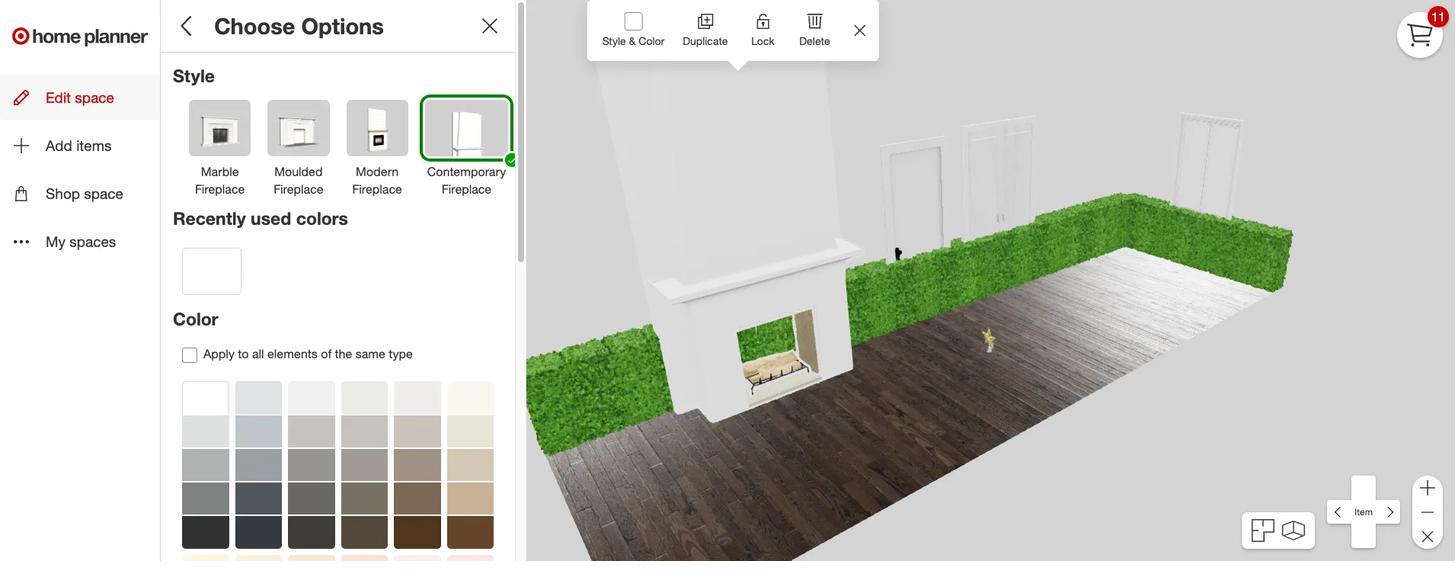 Task type: describe. For each thing, give the bounding box(es) containing it.
11 button
[[1398, 6, 1450, 58]]

all
[[252, 346, 264, 361]]

delete
[[800, 34, 831, 47]]

fireplace for contemporary
[[442, 181, 492, 197]]

add items button
[[0, 123, 160, 168]]

apply
[[204, 346, 235, 361]]

style & color
[[603, 34, 665, 47]]

my spaces
[[46, 233, 116, 250]]

top view button icon image
[[1253, 519, 1276, 542]]

options
[[302, 12, 384, 40]]

colors
[[296, 207, 348, 228]]

items
[[76, 137, 112, 154]]

apply to all elements of the same type
[[204, 346, 413, 361]]

fireplace for marble
[[195, 181, 245, 197]]

to
[[238, 346, 249, 361]]

recently used colors
[[173, 207, 348, 228]]

edit space
[[46, 88, 114, 106]]

duplicate
[[683, 34, 728, 47]]

add
[[46, 137, 72, 154]]

style for style
[[173, 65, 215, 86]]

my spaces button
[[0, 219, 160, 264]]

duplicate button
[[674, 0, 737, 58]]

item
[[1355, 506, 1374, 518]]

type
[[389, 346, 413, 361]]

move asset east by 6" image
[[1377, 500, 1401, 524]]

contemporary
[[427, 164, 506, 179]]

choose options
[[214, 12, 384, 40]]

my
[[46, 233, 66, 250]]



Task type: vqa. For each thing, say whether or not it's contained in the screenshot.
Apply
yes



Task type: locate. For each thing, give the bounding box(es) containing it.
spaces
[[70, 233, 116, 250]]

fireplace down moulded
[[274, 181, 324, 197]]

&
[[629, 34, 636, 47]]

elements
[[268, 346, 318, 361]]

modern fireplace
[[353, 164, 402, 197]]

0 vertical spatial style
[[603, 34, 626, 47]]

style for style & color
[[603, 34, 626, 47]]

1 vertical spatial space
[[84, 185, 123, 202]]

move asset west by 6" image
[[1328, 500, 1353, 524]]

delete button
[[789, 0, 841, 58]]

color
[[639, 34, 665, 47], [173, 308, 218, 330]]

shop space button
[[0, 171, 160, 216]]

1 vertical spatial style
[[173, 65, 215, 86]]

fireplace
[[195, 181, 245, 197], [274, 181, 324, 197], [353, 181, 402, 197], [442, 181, 492, 197]]

the
[[335, 346, 352, 361]]

11
[[1432, 9, 1446, 24]]

space for shop space
[[84, 185, 123, 202]]

space inside button
[[84, 185, 123, 202]]

1 horizontal spatial style
[[603, 34, 626, 47]]

0 vertical spatial space
[[75, 88, 114, 106]]

shop
[[46, 185, 80, 202]]

edit space button
[[0, 75, 160, 120]]

color inside button
[[639, 34, 665, 47]]

contemporary fireplace
[[427, 164, 506, 197]]

home planner landing page image
[[12, 12, 148, 61]]

modern
[[356, 164, 399, 179]]

2 fireplace from the left
[[274, 181, 324, 197]]

space right shop
[[84, 185, 123, 202]]

lock button
[[737, 0, 789, 58]]

add items
[[46, 137, 112, 154]]

3 fireplace from the left
[[353, 181, 402, 197]]

marble fireplace
[[195, 164, 245, 197]]

1 fireplace from the left
[[195, 181, 245, 197]]

1 horizontal spatial color
[[639, 34, 665, 47]]

marble
[[201, 164, 239, 179]]

lock
[[752, 34, 775, 47]]

moulded fireplace
[[274, 164, 324, 197]]

fireplace down the marble
[[195, 181, 245, 197]]

fireplace down modern
[[353, 181, 402, 197]]

color up apply to all elements of the same type checkbox
[[173, 308, 218, 330]]

fireplace for moulded
[[274, 181, 324, 197]]

style
[[603, 34, 626, 47], [173, 65, 215, 86]]

moulded
[[275, 164, 323, 179]]

fireplace down contemporary
[[442, 181, 492, 197]]

space for edit space
[[75, 88, 114, 106]]

space
[[75, 88, 114, 106], [84, 185, 123, 202]]

of
[[321, 346, 332, 361]]

fireplace for modern
[[353, 181, 402, 197]]

front view button icon image
[[1283, 520, 1306, 541]]

0 horizontal spatial style
[[173, 65, 215, 86]]

space right 'edit'
[[75, 88, 114, 106]]

edit
[[46, 88, 71, 106]]

0 horizontal spatial color
[[173, 308, 218, 330]]

same
[[356, 346, 386, 361]]

1 vertical spatial color
[[173, 308, 218, 330]]

4 fireplace from the left
[[442, 181, 492, 197]]

shop space
[[46, 185, 123, 202]]

choose
[[214, 12, 295, 40]]

used
[[251, 207, 291, 228]]

fireplace inside contemporary fireplace
[[442, 181, 492, 197]]

space inside button
[[75, 88, 114, 106]]

style inside button
[[603, 34, 626, 47]]

style & color button
[[594, 0, 674, 61]]

Apply to all elements of the same type checkbox
[[182, 348, 197, 363]]

recently
[[173, 207, 246, 228]]

color right &
[[639, 34, 665, 47]]

0 vertical spatial color
[[639, 34, 665, 47]]



